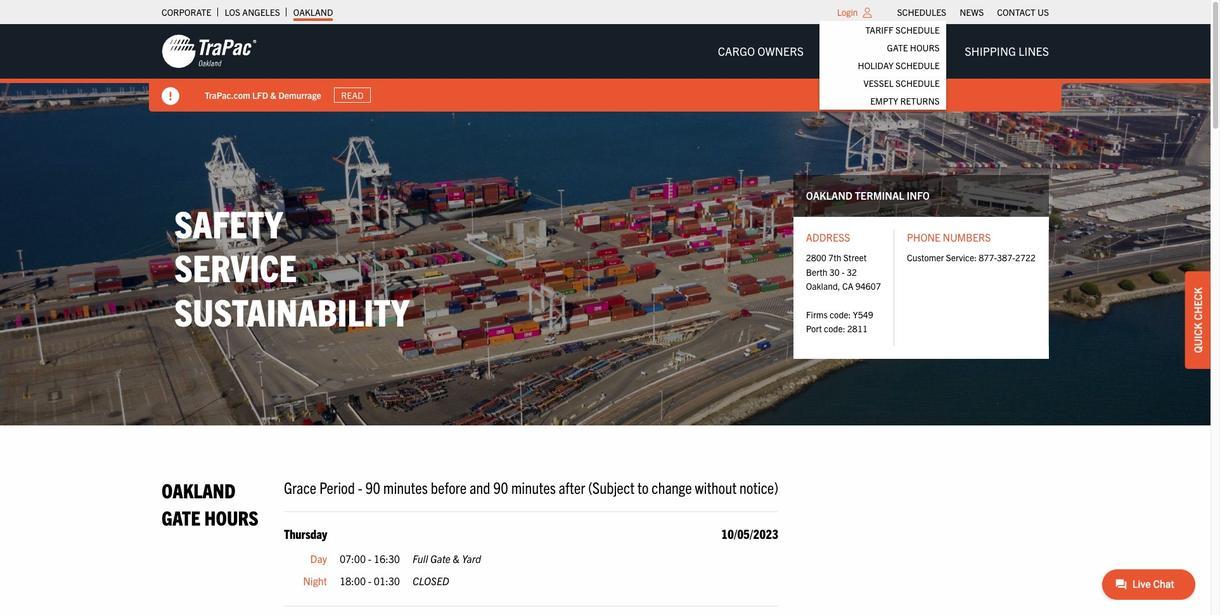 Task type: locate. For each thing, give the bounding box(es) containing it.
90
[[366, 477, 381, 497], [494, 477, 509, 497]]

code: right "port"
[[824, 323, 846, 334]]

- right period
[[358, 477, 363, 497]]

0 vertical spatial oakland
[[294, 6, 333, 18]]

oakland inside oakland gate hours
[[162, 477, 236, 502]]

90 right and at bottom left
[[494, 477, 509, 497]]

- right 30 on the top right of page
[[842, 266, 845, 278]]

2811
[[848, 323, 868, 334]]

0 vertical spatial schedule
[[896, 24, 940, 36]]

90 right period
[[366, 477, 381, 497]]

2 vertical spatial oakland
[[162, 477, 236, 502]]

schedules
[[898, 6, 947, 18]]

(subject
[[588, 477, 635, 497]]

shipping lines link
[[955, 39, 1060, 64]]

tariff
[[866, 24, 894, 36]]

customer service: 877-387-2722
[[907, 252, 1036, 263]]

login link
[[838, 6, 858, 18]]

94607
[[856, 280, 881, 292]]

hours inside oakland gate hours
[[204, 505, 259, 530]]

port
[[806, 323, 822, 334]]

2 schedule from the top
[[896, 60, 940, 71]]

oakland image
[[162, 34, 257, 69]]

shipping lines
[[965, 44, 1050, 58]]

7th
[[829, 252, 842, 263]]

& right lfd
[[270, 89, 276, 101]]

1 horizontal spatial oakland
[[294, 6, 333, 18]]

firms
[[806, 309, 828, 320]]

1 vertical spatial &
[[453, 552, 460, 565]]

oakland for oakland
[[294, 6, 333, 18]]

1 horizontal spatial gate
[[431, 552, 451, 565]]

numbers
[[943, 231, 991, 243]]

3 schedule from the top
[[896, 77, 940, 89]]

trapac.com
[[205, 89, 250, 101]]

oakland link
[[294, 3, 333, 21]]

night
[[303, 575, 327, 587]]

1 vertical spatial oakland
[[806, 189, 853, 202]]

gate for oakland gate hours
[[162, 505, 201, 530]]

2 horizontal spatial oakland
[[806, 189, 853, 202]]

lfd
[[252, 89, 268, 101]]

1 vertical spatial hours
[[204, 505, 259, 530]]

corporate
[[162, 6, 211, 18]]

code:
[[830, 309, 851, 320], [824, 323, 846, 334]]

grace period - 90 minutes before and 90 minutes after (subject to change without notice)
[[284, 477, 779, 497]]

schedule up returns
[[896, 77, 940, 89]]

0 horizontal spatial hours
[[204, 505, 259, 530]]

gate inside oakland gate hours
[[162, 505, 201, 530]]

schedule down schedules link
[[896, 24, 940, 36]]

1 vertical spatial gate
[[162, 505, 201, 530]]

18:00 - 01:30
[[340, 575, 400, 587]]

1 90 from the left
[[366, 477, 381, 497]]

1 horizontal spatial minutes
[[512, 477, 556, 497]]

1 horizontal spatial hours
[[911, 42, 940, 53]]

menu
[[820, 21, 947, 110]]

& left yard
[[453, 552, 460, 565]]

gate
[[888, 42, 909, 53], [162, 505, 201, 530], [431, 552, 451, 565]]

quick check link
[[1186, 272, 1211, 369]]

&
[[270, 89, 276, 101], [453, 552, 460, 565]]

banner
[[0, 24, 1221, 112]]

cargo owners link
[[708, 39, 814, 64]]

1 schedule from the top
[[896, 24, 940, 36]]

1 horizontal spatial &
[[453, 552, 460, 565]]

oakland for oakland gate hours
[[162, 477, 236, 502]]

& inside banner
[[270, 89, 276, 101]]

y549
[[853, 309, 874, 320]]

0 vertical spatial gate
[[888, 42, 909, 53]]

0 vertical spatial &
[[270, 89, 276, 101]]

change
[[652, 477, 692, 497]]

owners
[[758, 44, 804, 58]]

returns
[[901, 95, 940, 107]]

877-
[[979, 252, 998, 263]]

0 horizontal spatial gate
[[162, 505, 201, 530]]

menu bar containing cargo owners
[[708, 39, 1060, 64]]

01:30
[[374, 575, 400, 587]]

menu bar
[[820, 3, 1056, 110], [708, 39, 1060, 64]]

0 horizontal spatial oakland
[[162, 477, 236, 502]]

2 horizontal spatial gate
[[888, 42, 909, 53]]

notice)
[[740, 477, 779, 497]]

code: up the 2811
[[830, 309, 851, 320]]

street
[[844, 252, 867, 263]]

2 vertical spatial gate
[[431, 552, 451, 565]]

empty returns link
[[820, 92, 947, 110]]

schedules tariff schedule gate hours holiday schedule vessel schedule empty returns
[[858, 6, 947, 107]]

0 horizontal spatial minutes
[[384, 477, 428, 497]]

minutes left after
[[512, 477, 556, 497]]

& for demurrage
[[270, 89, 276, 101]]

holiday schedule link
[[820, 56, 947, 74]]

2 vertical spatial schedule
[[896, 77, 940, 89]]

minutes left before
[[384, 477, 428, 497]]

vessel
[[864, 77, 894, 89]]

address
[[806, 231, 851, 243]]

oakland
[[294, 6, 333, 18], [806, 189, 853, 202], [162, 477, 236, 502]]

0 horizontal spatial 90
[[366, 477, 381, 497]]

1 vertical spatial schedule
[[896, 60, 940, 71]]

after
[[559, 477, 585, 497]]

gate for full gate & yard
[[431, 552, 451, 565]]

contact
[[998, 6, 1036, 18]]

terminal
[[855, 189, 905, 202]]

schedule down companies
[[896, 60, 940, 71]]

1 horizontal spatial 90
[[494, 477, 509, 497]]

solid image
[[162, 88, 179, 105]]

grace
[[284, 477, 317, 497]]

us
[[1038, 6, 1050, 18]]

- left 16:30
[[368, 552, 372, 565]]

schedules link
[[898, 3, 947, 21]]

0 horizontal spatial &
[[270, 89, 276, 101]]

berth
[[806, 266, 828, 278]]

day
[[310, 552, 327, 565]]

trucking companies
[[824, 44, 945, 58]]

schedule
[[896, 24, 940, 36], [896, 60, 940, 71], [896, 77, 940, 89]]

hours
[[911, 42, 940, 53], [204, 505, 259, 530]]

angeles
[[242, 6, 280, 18]]

-
[[842, 266, 845, 278], [358, 477, 363, 497], [368, 552, 372, 565], [368, 575, 372, 587]]

ca
[[843, 280, 854, 292]]

phone
[[907, 231, 941, 243]]

0 vertical spatial hours
[[911, 42, 940, 53]]

quick
[[1192, 323, 1205, 353]]

1 minutes from the left
[[384, 477, 428, 497]]

los
[[225, 6, 240, 18]]



Task type: describe. For each thing, give the bounding box(es) containing it.
trapac.com lfd & demurrage
[[205, 89, 321, 101]]

2800 7th street berth 30 - 32 oakland, ca 94607
[[806, 252, 881, 292]]

07:00
[[340, 552, 366, 565]]

1 vertical spatial code:
[[824, 323, 846, 334]]

period
[[320, 477, 355, 497]]

customer
[[907, 252, 945, 263]]

shipping
[[965, 44, 1017, 58]]

cargo owners
[[718, 44, 804, 58]]

empty
[[871, 95, 899, 107]]

firms code:  y549 port code:  2811
[[806, 309, 874, 334]]

vessel schedule link
[[820, 74, 947, 92]]

- inside 2800 7th street berth 30 - 32 oakland, ca 94607
[[842, 266, 845, 278]]

32
[[847, 266, 857, 278]]

thursday
[[284, 526, 328, 541]]

holiday
[[858, 60, 894, 71]]

sustainability
[[174, 288, 410, 334]]

trucking companies link
[[814, 39, 955, 64]]

& for yard
[[453, 552, 460, 565]]

and
[[470, 477, 491, 497]]

lines
[[1019, 44, 1050, 58]]

30
[[830, 266, 840, 278]]

demurrage
[[279, 89, 321, 101]]

hours inside schedules tariff schedule gate hours holiday schedule vessel schedule empty returns
[[911, 42, 940, 53]]

2800
[[806, 252, 827, 263]]

safety
[[174, 199, 283, 246]]

read link
[[334, 87, 371, 103]]

oakland for oakland terminal info
[[806, 189, 853, 202]]

menu bar containing schedules tariff schedule gate hours holiday schedule vessel schedule empty returns
[[820, 3, 1056, 110]]

gate inside schedules tariff schedule gate hours holiday schedule vessel schedule empty returns
[[888, 42, 909, 53]]

without
[[695, 477, 737, 497]]

banner containing cargo owners
[[0, 24, 1221, 112]]

menu bar inside banner
[[708, 39, 1060, 64]]

- left 01:30
[[368, 575, 372, 587]]

quick check
[[1192, 287, 1205, 353]]

los angeles link
[[225, 3, 280, 21]]

trucking
[[824, 44, 880, 58]]

los angeles
[[225, 6, 280, 18]]

service:
[[947, 252, 977, 263]]

07:00 - 16:30
[[340, 552, 400, 565]]

check
[[1192, 287, 1205, 320]]

2 90 from the left
[[494, 477, 509, 497]]

news
[[960, 6, 984, 18]]

18:00
[[340, 575, 366, 587]]

phone numbers
[[907, 231, 991, 243]]

2722
[[1016, 252, 1036, 263]]

387-
[[998, 252, 1016, 263]]

gate hours link
[[820, 39, 947, 56]]

to
[[638, 477, 649, 497]]

tariff schedule link
[[820, 21, 947, 39]]

menu containing tariff schedule
[[820, 21, 947, 110]]

2 minutes from the left
[[512, 477, 556, 497]]

service
[[174, 244, 297, 290]]

news link
[[960, 3, 984, 21]]

safety service sustainability
[[174, 199, 410, 334]]

cargo
[[718, 44, 755, 58]]

corporate link
[[162, 3, 211, 21]]

schedules menu item
[[820, 3, 947, 110]]

10/05/2023
[[722, 526, 779, 541]]

contact us link
[[998, 3, 1050, 21]]

0 vertical spatial code:
[[830, 309, 851, 320]]

16:30
[[374, 552, 400, 565]]

before
[[431, 477, 467, 497]]

oakland terminal info
[[806, 189, 930, 202]]

light image
[[863, 8, 872, 18]]

oakland gate hours
[[162, 477, 259, 530]]

contact us
[[998, 6, 1050, 18]]

full
[[413, 552, 428, 565]]

oakland,
[[806, 280, 841, 292]]

login
[[838, 6, 858, 18]]

yard
[[462, 552, 481, 565]]

info
[[907, 189, 930, 202]]

closed
[[413, 575, 450, 587]]

companies
[[882, 44, 945, 58]]

read
[[341, 89, 364, 101]]



Task type: vqa. For each thing, say whether or not it's contained in the screenshot.
Accessible
no



